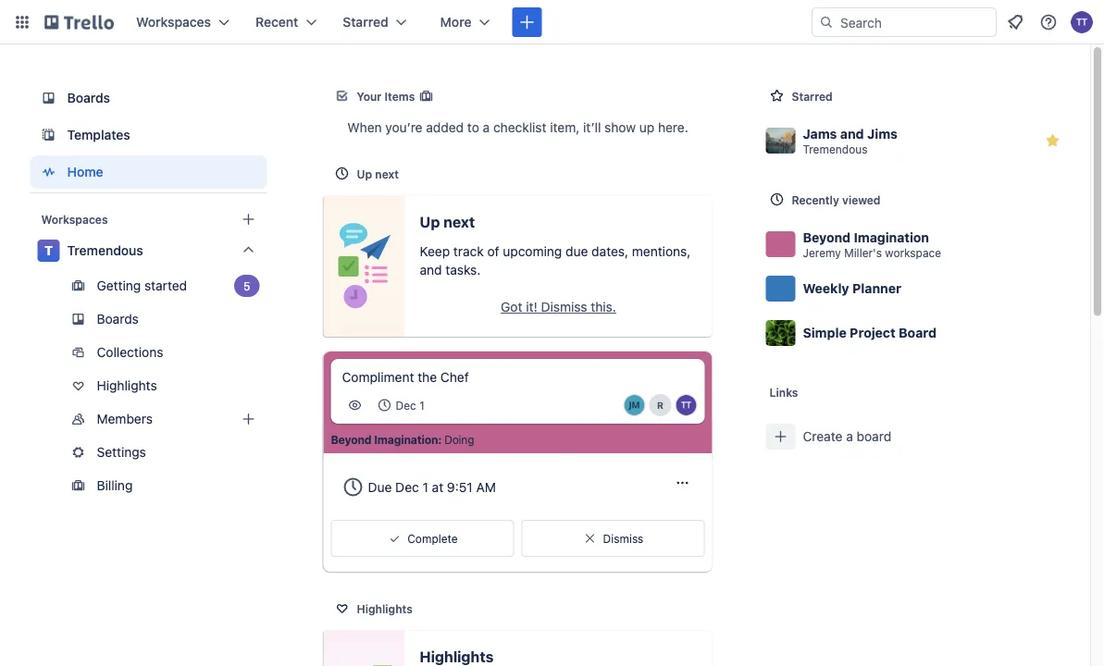 Task type: describe. For each thing, give the bounding box(es) containing it.
started
[[144, 278, 187, 293]]

templates link
[[30, 118, 267, 152]]

home
[[67, 164, 103, 180]]

0 horizontal spatial highlights
[[97, 378, 157, 393]]

imagination for beyond imagination : doing
[[374, 433, 438, 446]]

getting started
[[97, 278, 187, 293]]

recent button
[[244, 7, 328, 37]]

0 vertical spatial up
[[357, 168, 372, 180]]

up
[[639, 120, 654, 135]]

recently
[[792, 193, 839, 206]]

items
[[385, 90, 415, 103]]

1 vertical spatial tremendous
[[67, 243, 143, 258]]

2 boards link from the top
[[30, 304, 267, 334]]

simple
[[803, 325, 847, 341]]

when you're added to a checklist item, it'll show up here.
[[347, 120, 688, 135]]

beyond imagination link
[[331, 432, 438, 447]]

got
[[501, 299, 522, 315]]

create
[[803, 429, 843, 444]]

track
[[453, 244, 484, 259]]

planner
[[852, 281, 901, 296]]

to
[[467, 120, 479, 135]]

create board or workspace image
[[518, 13, 536, 31]]

9:51
[[447, 479, 473, 494]]

it'll
[[583, 120, 601, 135]]

imagination for beyond imagination jeremy miller's workspace
[[854, 230, 929, 245]]

of
[[487, 244, 499, 259]]

compliment
[[342, 370, 414, 385]]

keep track of upcoming due dates, mentions, and tasks.
[[420, 244, 691, 278]]

weekly planner link
[[758, 267, 1075, 311]]

0 horizontal spatial up next
[[357, 168, 399, 180]]

members link
[[30, 404, 267, 434]]

workspace
[[885, 247, 941, 260]]

tremendous inside jams and jims tremendous
[[803, 143, 868, 156]]

recent
[[255, 14, 298, 30]]

collections
[[97, 345, 163, 360]]

keep
[[420, 244, 450, 259]]

billing link
[[30, 471, 267, 501]]

templates
[[67, 127, 130, 143]]

chef
[[440, 370, 469, 385]]

got it! dismiss this. button
[[420, 292, 697, 322]]

switch to… image
[[13, 13, 31, 31]]

1 vertical spatial 1
[[422, 479, 428, 494]]

template board image
[[37, 124, 60, 146]]

jeremy
[[803, 247, 841, 260]]

members
[[97, 411, 153, 427]]

project
[[850, 325, 896, 341]]

dismiss inside the "dismiss" button
[[603, 532, 644, 545]]

r
[[657, 400, 664, 410]]

it!
[[526, 299, 537, 315]]

1 dec from the top
[[396, 399, 416, 412]]

weekly
[[803, 281, 849, 296]]

forward image
[[263, 275, 285, 297]]

starred inside popup button
[[343, 14, 388, 30]]

workspaces button
[[125, 7, 241, 37]]

miller's
[[844, 247, 882, 260]]

weekly planner
[[803, 281, 901, 296]]

t
[[44, 243, 53, 258]]

compliment the chef
[[342, 370, 469, 385]]

search image
[[819, 15, 834, 30]]

simple project board link
[[758, 311, 1075, 355]]

5
[[243, 279, 250, 292]]

starred button
[[332, 7, 418, 37]]

billing
[[97, 478, 133, 493]]

links
[[769, 386, 798, 399]]

primary element
[[0, 0, 1104, 44]]

settings link
[[30, 438, 267, 467]]

more button
[[429, 7, 501, 37]]

jams
[[803, 126, 837, 141]]

2 horizontal spatial highlights
[[420, 648, 494, 666]]

add image
[[237, 408, 260, 430]]

doing
[[444, 433, 474, 446]]

board
[[899, 325, 937, 341]]

beyond imagination : doing
[[331, 433, 474, 446]]



Task type: vqa. For each thing, say whether or not it's contained in the screenshot.
search icon
yes



Task type: locate. For each thing, give the bounding box(es) containing it.
up up keep on the left of page
[[420, 213, 440, 231]]

1 vertical spatial up
[[420, 213, 440, 231]]

starred
[[343, 14, 388, 30], [792, 90, 833, 103]]

0 horizontal spatial next
[[375, 168, 399, 180]]

next down you're
[[375, 168, 399, 180]]

dec
[[396, 399, 416, 412], [395, 479, 419, 494]]

1 horizontal spatial beyond
[[803, 230, 851, 245]]

0 vertical spatial 1
[[419, 399, 425, 412]]

0 vertical spatial beyond
[[803, 230, 851, 245]]

1 down the
[[419, 399, 425, 412]]

beyond up jeremy
[[803, 230, 851, 245]]

imagination up workspace on the top right
[[854, 230, 929, 245]]

0 horizontal spatial starred
[[343, 14, 388, 30]]

due
[[566, 244, 588, 259]]

Search field
[[834, 8, 996, 36]]

complete
[[407, 532, 458, 545]]

up next up keep on the left of page
[[420, 213, 475, 231]]

0 vertical spatial tremendous
[[803, 143, 868, 156]]

simple project board
[[803, 325, 937, 341]]

home link
[[30, 155, 267, 189]]

1 vertical spatial next
[[443, 213, 475, 231]]

starred up jams
[[792, 90, 833, 103]]

0 horizontal spatial tremendous
[[67, 243, 143, 258]]

0 horizontal spatial a
[[483, 120, 490, 135]]

a inside button
[[846, 429, 853, 444]]

0 horizontal spatial dismiss
[[541, 299, 587, 315]]

1 vertical spatial workspaces
[[41, 213, 108, 226]]

you're
[[385, 120, 423, 135]]

recently viewed
[[792, 193, 881, 206]]

workspaces inside popup button
[[136, 14, 211, 30]]

beyond inside beyond imagination jeremy miller's workspace
[[803, 230, 851, 245]]

item,
[[550, 120, 580, 135]]

1 vertical spatial and
[[420, 262, 442, 278]]

create a board button
[[758, 415, 1075, 459]]

up down the when
[[357, 168, 372, 180]]

1 horizontal spatial and
[[840, 126, 864, 141]]

create a board
[[803, 429, 891, 444]]

2 vertical spatial highlights
[[420, 648, 494, 666]]

here.
[[658, 120, 688, 135]]

dates,
[[592, 244, 628, 259]]

jims
[[867, 126, 898, 141]]

added
[[426, 120, 464, 135]]

up next
[[357, 168, 399, 180], [420, 213, 475, 231]]

workspaces
[[136, 14, 211, 30], [41, 213, 108, 226]]

1 vertical spatial up next
[[420, 213, 475, 231]]

beyond for beyond imagination : doing
[[331, 433, 371, 446]]

1 horizontal spatial up next
[[420, 213, 475, 231]]

due
[[368, 479, 392, 494]]

1 vertical spatial dismiss
[[603, 532, 644, 545]]

:
[[438, 433, 442, 446]]

beyond for beyond imagination jeremy miller's workspace
[[803, 230, 851, 245]]

1 vertical spatial beyond
[[331, 433, 371, 446]]

and inside keep track of upcoming due dates, mentions, and tasks.
[[420, 262, 442, 278]]

0 notifications image
[[1004, 11, 1026, 33]]

boards up templates
[[67, 90, 110, 105]]

boards down the getting
[[97, 311, 139, 327]]

0 vertical spatial boards
[[67, 90, 110, 105]]

imagination inside beyond imagination jeremy miller's workspace
[[854, 230, 929, 245]]

boards link up collections link in the left bottom of the page
[[30, 304, 267, 334]]

dec down compliment the chef
[[396, 399, 416, 412]]

1 vertical spatial a
[[846, 429, 853, 444]]

imagination down "dec 1"
[[374, 433, 438, 446]]

1 boards link from the top
[[30, 81, 267, 115]]

getting
[[97, 278, 141, 293]]

settings
[[97, 445, 146, 460]]

1 vertical spatial highlights
[[357, 603, 413, 616]]

tremendous up the getting
[[67, 243, 143, 258]]

1 vertical spatial imagination
[[374, 433, 438, 446]]

0 vertical spatial workspaces
[[136, 14, 211, 30]]

this.
[[591, 299, 616, 315]]

and
[[840, 126, 864, 141], [420, 262, 442, 278]]

0 vertical spatial next
[[375, 168, 399, 180]]

am
[[476, 479, 496, 494]]

your
[[357, 90, 382, 103]]

highlights
[[97, 378, 157, 393], [357, 603, 413, 616], [420, 648, 494, 666]]

checklist
[[493, 120, 546, 135]]

boards link up the templates link
[[30, 81, 267, 115]]

next
[[375, 168, 399, 180], [443, 213, 475, 231]]

0 horizontal spatial and
[[420, 262, 442, 278]]

0 vertical spatial up next
[[357, 168, 399, 180]]

complete button
[[331, 520, 514, 557]]

show
[[604, 120, 636, 135]]

1 horizontal spatial tremendous
[[803, 143, 868, 156]]

board image
[[37, 87, 60, 109]]

viewed
[[842, 193, 881, 206]]

dismiss
[[541, 299, 587, 315], [603, 532, 644, 545]]

beyond up 'due'
[[331, 433, 371, 446]]

0 vertical spatial imagination
[[854, 230, 929, 245]]

0 vertical spatial and
[[840, 126, 864, 141]]

mentions,
[[632, 244, 691, 259]]

boards
[[67, 90, 110, 105], [97, 311, 139, 327]]

beyond
[[803, 230, 851, 245], [331, 433, 371, 446]]

2 dec from the top
[[395, 479, 419, 494]]

click to unstar jams and jims. it will be removed from your starred list. image
[[1043, 131, 1062, 150]]

upcoming
[[503, 244, 562, 259]]

dec right 'due'
[[395, 479, 419, 494]]

dismiss inside the got it! dismiss this. button
[[541, 299, 587, 315]]

back to home image
[[44, 7, 114, 37]]

1 horizontal spatial workspaces
[[136, 14, 211, 30]]

up next down the when
[[357, 168, 399, 180]]

0 horizontal spatial workspaces
[[41, 213, 108, 226]]

board
[[857, 429, 891, 444]]

beyond imagination jeremy miller's workspace
[[803, 230, 941, 260]]

got it! dismiss this.
[[501, 299, 616, 315]]

boards link
[[30, 81, 267, 115], [30, 304, 267, 334]]

imagination
[[854, 230, 929, 245], [374, 433, 438, 446]]

and left jims
[[840, 126, 864, 141]]

0 horizontal spatial up
[[357, 168, 372, 180]]

the
[[418, 370, 437, 385]]

1 horizontal spatial highlights
[[357, 603, 413, 616]]

jams and jims tremendous
[[803, 126, 898, 156]]

1 vertical spatial boards link
[[30, 304, 267, 334]]

more
[[440, 14, 471, 30]]

dec 1
[[396, 399, 425, 412]]

and inside jams and jims tremendous
[[840, 126, 864, 141]]

at
[[432, 479, 443, 494]]

1 horizontal spatial dismiss
[[603, 532, 644, 545]]

0 vertical spatial highlights
[[97, 378, 157, 393]]

and down keep on the left of page
[[420, 262, 442, 278]]

1 left at
[[422, 479, 428, 494]]

1 horizontal spatial imagination
[[854, 230, 929, 245]]

1 vertical spatial dec
[[395, 479, 419, 494]]

tremendous
[[803, 143, 868, 156], [67, 243, 143, 258]]

tremendous down jams
[[803, 143, 868, 156]]

0 vertical spatial dismiss
[[541, 299, 587, 315]]

0 vertical spatial starred
[[343, 14, 388, 30]]

your items
[[357, 90, 415, 103]]

due dec 1 at 9:51 am
[[368, 479, 496, 494]]

a left board
[[846, 429, 853, 444]]

1 horizontal spatial starred
[[792, 90, 833, 103]]

0 horizontal spatial imagination
[[374, 433, 438, 446]]

when
[[347, 120, 382, 135]]

terry turtle (terryturtle) image
[[1071, 11, 1093, 33]]

tasks.
[[445, 262, 481, 278]]

1 horizontal spatial next
[[443, 213, 475, 231]]

highlights link
[[30, 371, 267, 401]]

create a workspace image
[[237, 208, 260, 230]]

next up track
[[443, 213, 475, 231]]

dismiss button
[[521, 520, 705, 557]]

1 horizontal spatial up
[[420, 213, 440, 231]]

1 horizontal spatial a
[[846, 429, 853, 444]]

up
[[357, 168, 372, 180], [420, 213, 440, 231]]

0 vertical spatial a
[[483, 120, 490, 135]]

collections link
[[30, 338, 267, 367]]

1 vertical spatial starred
[[792, 90, 833, 103]]

0 vertical spatial boards link
[[30, 81, 267, 115]]

a right "to"
[[483, 120, 490, 135]]

0 horizontal spatial beyond
[[331, 433, 371, 446]]

0 vertical spatial dec
[[396, 399, 416, 412]]

starred up your
[[343, 14, 388, 30]]

1 vertical spatial boards
[[97, 311, 139, 327]]

open information menu image
[[1039, 13, 1058, 31]]

home image
[[37, 161, 60, 183]]



